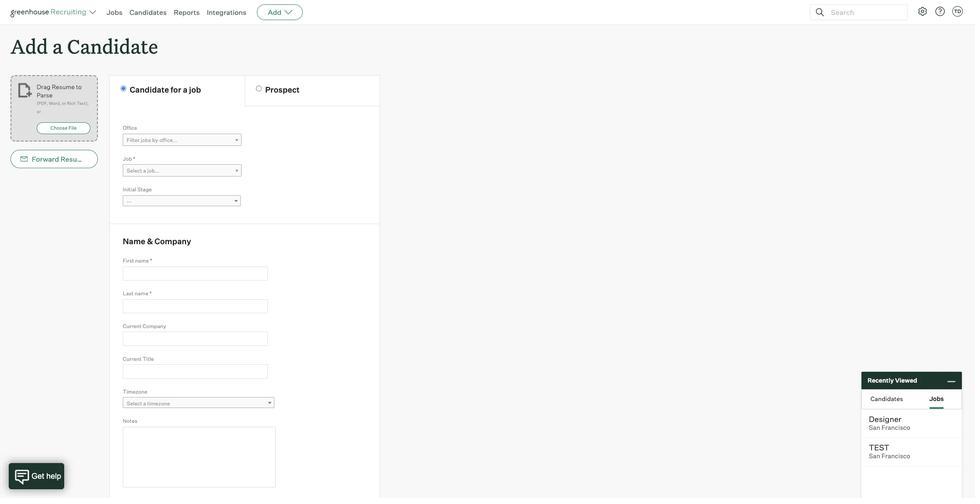 Task type: describe. For each thing, give the bounding box(es) containing it.
integrations
[[207, 8, 247, 17]]

san for designer
[[869, 424, 881, 432]]

forward resume via email button
[[10, 150, 118, 168]]

0 vertical spatial or
[[62, 101, 66, 106]]

0 vertical spatial company
[[155, 236, 191, 246]]

prospect
[[265, 85, 300, 95]]

a right for
[[183, 85, 188, 95]]

recently viewed
[[868, 377, 918, 384]]

tab list containing candidates
[[862, 390, 962, 409]]

a for candidate
[[52, 33, 63, 59]]

timezone
[[147, 401, 170, 407]]

san for test
[[869, 452, 881, 460]]

notes
[[123, 418, 137, 425]]

last name *
[[123, 290, 152, 297]]

greenhouse recruiting image
[[10, 7, 89, 17]]

forward
[[32, 155, 59, 164]]

file
[[68, 125, 77, 131]]

reports link
[[174, 8, 200, 17]]

viewed
[[896, 377, 918, 384]]

last
[[123, 290, 134, 297]]

add button
[[257, 4, 303, 20]]

td button
[[951, 4, 965, 18]]

job *
[[123, 155, 135, 162]]

timezone
[[123, 389, 147, 395]]

rich
[[67, 101, 76, 106]]

add a candidate
[[10, 33, 158, 59]]

Notes text field
[[123, 427, 276, 488]]

select for select a job...
[[127, 168, 142, 174]]

name & company
[[123, 236, 191, 246]]

1 horizontal spatial jobs
[[930, 395, 944, 402]]

filter jobs by office...
[[127, 137, 178, 143]]

0 vertical spatial *
[[133, 155, 135, 162]]

initial
[[123, 186, 136, 193]]

choose file
[[51, 125, 77, 131]]

to
[[76, 83, 82, 91]]

select a timezone link
[[123, 397, 275, 410]]

initial stage
[[123, 186, 152, 193]]

a for timezone
[[143, 401, 146, 407]]

office...
[[159, 137, 178, 143]]

current for current company
[[123, 323, 142, 330]]

word,
[[49, 101, 61, 106]]

title
[[143, 356, 154, 362]]

job
[[123, 155, 132, 162]]

filter
[[127, 137, 140, 143]]

text),
[[77, 101, 89, 106]]

first name *
[[123, 258, 152, 264]]

a for job...
[[143, 168, 146, 174]]

select a job...
[[127, 168, 160, 174]]

current company
[[123, 323, 166, 330]]

&
[[147, 236, 153, 246]]

job
[[189, 85, 201, 95]]

choose
[[51, 125, 67, 131]]

stage
[[137, 186, 152, 193]]

current title
[[123, 356, 154, 362]]

select for select a timezone
[[127, 401, 142, 407]]



Task type: locate. For each thing, give the bounding box(es) containing it.
2 - from the left
[[129, 198, 132, 205]]

2 vertical spatial *
[[150, 290, 152, 297]]

reports
[[174, 8, 200, 17]]

san down designer san francisco
[[869, 452, 881, 460]]

tab list
[[862, 390, 962, 409]]

san inside test san francisco
[[869, 452, 881, 460]]

drag
[[37, 83, 50, 91]]

0 vertical spatial add
[[268, 8, 282, 17]]

resume left the to
[[52, 83, 75, 91]]

san
[[869, 424, 881, 432], [869, 452, 881, 460]]

candidates right jobs link
[[130, 8, 167, 17]]

for
[[171, 85, 181, 95]]

1 horizontal spatial candidates
[[871, 395, 904, 402]]

0 vertical spatial candidate
[[67, 33, 158, 59]]

or left rich
[[62, 101, 66, 106]]

1 horizontal spatial add
[[268, 8, 282, 17]]

0 vertical spatial francisco
[[882, 424, 911, 432]]

td
[[955, 8, 962, 14]]

1 horizontal spatial or
[[62, 101, 66, 106]]

candidates link
[[130, 8, 167, 17]]

-
[[127, 198, 129, 205], [129, 198, 132, 205]]

1 - from the left
[[127, 198, 129, 205]]

1 vertical spatial add
[[10, 33, 48, 59]]

candidate for a job
[[130, 85, 201, 95]]

by
[[152, 137, 158, 143]]

configure image
[[918, 6, 928, 17]]

2 select from the top
[[127, 401, 142, 407]]

* for first name *
[[150, 258, 152, 264]]

* right last
[[150, 290, 152, 297]]

parse
[[37, 91, 53, 99]]

1 vertical spatial candidate
[[130, 85, 169, 95]]

name
[[135, 258, 149, 264], [135, 290, 148, 297]]

company right &
[[155, 236, 191, 246]]

2 current from the top
[[123, 356, 142, 362]]

* for last name *
[[150, 290, 152, 297]]

candidates down recently viewed
[[871, 395, 904, 402]]

1 current from the top
[[123, 323, 142, 330]]

0 vertical spatial san
[[869, 424, 881, 432]]

0 horizontal spatial or
[[37, 109, 41, 114]]

1 vertical spatial current
[[123, 356, 142, 362]]

1 vertical spatial *
[[150, 258, 152, 264]]

0 horizontal spatial candidates
[[130, 8, 167, 17]]

None text field
[[123, 299, 268, 313], [123, 332, 268, 346], [123, 365, 268, 379], [123, 299, 268, 313], [123, 332, 268, 346], [123, 365, 268, 379]]

1 vertical spatial company
[[143, 323, 166, 330]]

1 vertical spatial san
[[869, 452, 881, 460]]

add
[[268, 8, 282, 17], [10, 33, 48, 59]]

jobs link
[[107, 8, 123, 17]]

1 san from the top
[[869, 424, 881, 432]]

resume
[[52, 83, 75, 91], [61, 155, 87, 164]]

1 francisco from the top
[[882, 424, 911, 432]]

Search text field
[[829, 6, 900, 19]]

email
[[100, 155, 118, 164]]

san up test
[[869, 424, 881, 432]]

candidate down jobs link
[[67, 33, 158, 59]]

-- link
[[123, 195, 241, 208]]

resume left via at the left top
[[61, 155, 87, 164]]

current left title on the left of page
[[123, 356, 142, 362]]

test san francisco
[[869, 443, 911, 460]]

0 vertical spatial jobs
[[107, 8, 123, 17]]

integrations link
[[207, 8, 247, 17]]

francisco inside test san francisco
[[882, 452, 911, 460]]

san inside designer san francisco
[[869, 424, 881, 432]]

candidate
[[67, 33, 158, 59], [130, 85, 169, 95]]

francisco for designer
[[882, 424, 911, 432]]

td button
[[953, 6, 963, 17]]

resume for forward
[[61, 155, 87, 164]]

name
[[123, 236, 145, 246]]

filter jobs by office... link
[[123, 134, 242, 146]]

1 select from the top
[[127, 168, 142, 174]]

* down &
[[150, 258, 152, 264]]

a left timezone
[[143, 401, 146, 407]]

first
[[123, 258, 134, 264]]

1 vertical spatial resume
[[61, 155, 87, 164]]

2 francisco from the top
[[882, 452, 911, 460]]

francisco down designer san francisco
[[882, 452, 911, 460]]

* right job
[[133, 155, 135, 162]]

1 vertical spatial francisco
[[882, 452, 911, 460]]

select down 'job *'
[[127, 168, 142, 174]]

a
[[52, 33, 63, 59], [183, 85, 188, 95], [143, 168, 146, 174], [143, 401, 146, 407]]

designer
[[869, 414, 902, 424]]

0 vertical spatial select
[[127, 168, 142, 174]]

resume inside drag resume to parse (pdf, word, or rich text), or
[[52, 83, 75, 91]]

company
[[155, 236, 191, 246], [143, 323, 166, 330]]

resume inside button
[[61, 155, 87, 164]]

select
[[127, 168, 142, 174], [127, 401, 142, 407]]

current
[[123, 323, 142, 330], [123, 356, 142, 362]]

1 vertical spatial select
[[127, 401, 142, 407]]

add inside popup button
[[268, 8, 282, 17]]

(pdf,
[[37, 101, 48, 106]]

francisco
[[882, 424, 911, 432], [882, 452, 911, 460]]

select down timezone
[[127, 401, 142, 407]]

add for add a candidate
[[10, 33, 48, 59]]

jobs
[[141, 137, 151, 143]]

None text field
[[123, 267, 268, 281]]

Candidate for a job radio
[[121, 86, 126, 91]]

name right first
[[135, 258, 149, 264]]

current down last
[[123, 323, 142, 330]]

candidates
[[130, 8, 167, 17], [871, 395, 904, 402]]

test
[[869, 443, 890, 452]]

--
[[127, 198, 132, 205]]

0 horizontal spatial add
[[10, 33, 48, 59]]

office
[[123, 125, 137, 131]]

1 vertical spatial candidates
[[871, 395, 904, 402]]

0 vertical spatial candidates
[[130, 8, 167, 17]]

job...
[[147, 168, 160, 174]]

francisco for test
[[882, 452, 911, 460]]

2 san from the top
[[869, 452, 881, 460]]

0 vertical spatial current
[[123, 323, 142, 330]]

francisco up test san francisco
[[882, 424, 911, 432]]

company up title on the left of page
[[143, 323, 166, 330]]

a down greenhouse recruiting image
[[52, 33, 63, 59]]

1 vertical spatial jobs
[[930, 395, 944, 402]]

candidate right candidate for a job radio
[[130, 85, 169, 95]]

*
[[133, 155, 135, 162], [150, 258, 152, 264], [150, 290, 152, 297]]

name for last
[[135, 290, 148, 297]]

designer san francisco
[[869, 414, 911, 432]]

name for first
[[135, 258, 149, 264]]

Prospect radio
[[256, 86, 262, 91]]

0 vertical spatial name
[[135, 258, 149, 264]]

drag resume to parse (pdf, word, or rich text), or
[[37, 83, 89, 114]]

francisco inside designer san francisco
[[882, 424, 911, 432]]

1 vertical spatial name
[[135, 290, 148, 297]]

a left job...
[[143, 168, 146, 174]]

1 vertical spatial or
[[37, 109, 41, 114]]

forward resume via email
[[32, 155, 118, 164]]

select a timezone
[[127, 401, 170, 407]]

add for add
[[268, 8, 282, 17]]

via
[[89, 155, 98, 164]]

select a job... link
[[123, 164, 242, 177]]

or down the (pdf, at the left of the page
[[37, 109, 41, 114]]

0 horizontal spatial jobs
[[107, 8, 123, 17]]

jobs
[[107, 8, 123, 17], [930, 395, 944, 402]]

resume for drag
[[52, 83, 75, 91]]

or
[[62, 101, 66, 106], [37, 109, 41, 114]]

0 vertical spatial resume
[[52, 83, 75, 91]]

current for current title
[[123, 356, 142, 362]]

recently
[[868, 377, 894, 384]]

name right last
[[135, 290, 148, 297]]



Task type: vqa. For each thing, say whether or not it's contained in the screenshot.
about Strong Yes BUTTON
no



